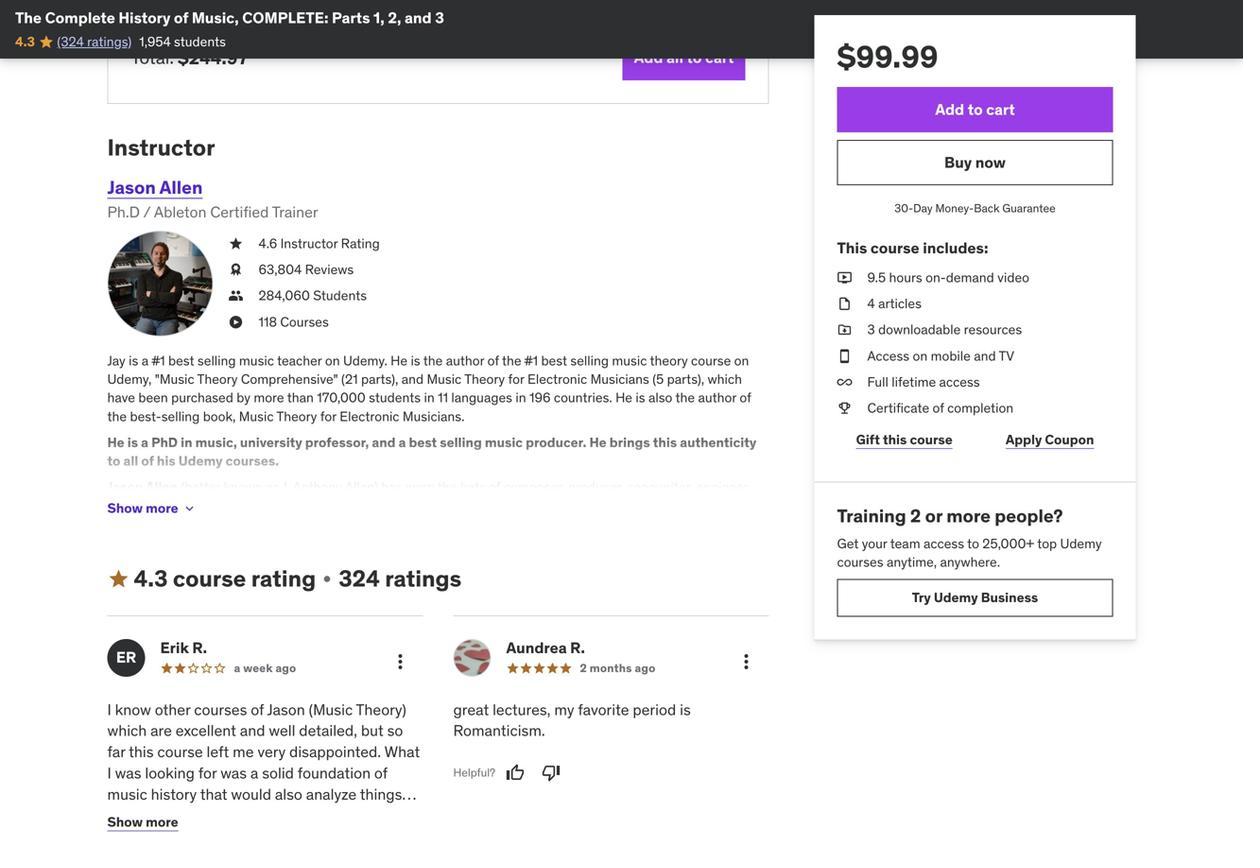 Task type: vqa. For each thing, say whether or not it's contained in the screenshot.
artist,
yes



Task type: locate. For each thing, give the bounding box(es) containing it.
courses down the get
[[837, 554, 884, 571]]

courses inside i know other courses of jason (music theory) which are excellent and well detailed, but so far this course left me very disappointed. what i was looking for was a solid foundation of music history that would also analyze things from a musical perspective.
[[194, 700, 247, 719]]

0 horizontal spatial r.
[[192, 638, 207, 658]]

1 vertical spatial from
[[107, 806, 139, 825]]

"glove"
[[107, 553, 149, 570]]

0 horizontal spatial udemy
[[179, 452, 223, 470]]

and down he is
[[402, 371, 424, 388]]

try udemy business link
[[837, 579, 1114, 617]]

2 vertical spatial jason
[[267, 700, 305, 719]]

complete:
[[242, 8, 329, 27]]

more right or
[[947, 505, 991, 527]]

r.
[[192, 638, 207, 658], [570, 638, 585, 658]]

ago
[[276, 661, 296, 676], [635, 661, 656, 676]]

(324 ratings)
[[57, 33, 132, 50]]

xsmall image down certified
[[228, 235, 244, 253]]

udemy right try
[[934, 589, 978, 606]]

1 horizontal spatial from
[[397, 516, 425, 533]]

his
[[312, 571, 331, 588]]

selling down musicians.
[[440, 434, 482, 451]]

to inside training 2 or more people? get your team access to 25,000+ top udemy courses anytime, anywhere.
[[968, 535, 980, 552]]

#1 up in 196 countries.
[[525, 352, 538, 369]]

2 vertical spatial in
[[379, 534, 390, 551]]

2 ago from the left
[[635, 661, 656, 676]]

1 vertical spatial cart
[[987, 100, 1015, 119]]

more left "than"
[[254, 389, 284, 406]]

0 vertical spatial courses
[[837, 554, 884, 571]]

theory up the purchased
[[197, 371, 238, 388]]

xsmall image
[[228, 235, 244, 253], [228, 261, 244, 279], [837, 269, 853, 287], [228, 287, 244, 305], [837, 295, 853, 313], [228, 313, 244, 331], [182, 501, 197, 516]]

music inside i know other courses of jason (music theory) which are excellent and well detailed, but so far this course left me very disappointed. what i was looking for was a solid foundation of music history that would also analyze things from a musical perspective.
[[107, 785, 147, 804]]

period
[[633, 700, 676, 719]]

trainer
[[272, 202, 318, 222]]

1 vertical spatial students
[[369, 389, 421, 406]]

0 horizontal spatial from
[[107, 806, 139, 825]]

innovator
[[321, 534, 376, 551]]

2 i from the top
[[107, 764, 111, 783]]

helpful?
[[453, 766, 496, 780]]

1 vertical spatial courses
[[194, 700, 247, 719]]

1 horizontal spatial r.
[[570, 638, 585, 658]]

0 vertical spatial cart
[[706, 48, 734, 67]]

xsmall image left 118
[[228, 313, 244, 331]]

students
[[313, 287, 367, 304]]

30-day money-back guarantee
[[895, 201, 1056, 216]]

2 horizontal spatial he
[[616, 389, 633, 406]]

courses inside training 2 or more people? get your team access to 25,000+ top udemy courses anytime, anywhere.
[[837, 554, 884, 571]]

1 ago from the left
[[276, 661, 296, 676]]

more down history
[[146, 814, 178, 831]]

0 vertical spatial also
[[649, 389, 673, 406]]

to
[[687, 48, 702, 67], [968, 100, 983, 119], [107, 452, 121, 470], [680, 516, 692, 533], [968, 535, 980, 552]]

0 horizontal spatial has
[[277, 553, 298, 570]]

as left j.
[[266, 479, 279, 496]]

1 vertical spatial all
[[123, 452, 138, 470]]

was down me in the bottom of the page
[[221, 764, 247, 783]]

1 vertical spatial 2
[[580, 661, 587, 676]]

serial
[[200, 571, 232, 588]]

1 horizontal spatial ago
[[635, 661, 656, 676]]

1 parts), from the left
[[361, 371, 398, 388]]

allen up orchestra at the bottom of the page
[[636, 497, 666, 514]]

0 horizontal spatial add
[[634, 48, 663, 67]]

which up the authenticity
[[708, 371, 742, 388]]

ratings
[[385, 565, 462, 593]]

team
[[891, 535, 921, 552]]

2 horizontal spatial udemy
[[1061, 535, 1102, 552]]

udemy inside jay is a #1 best selling music teacher on udemy. he is the author of the #1 best selling music theory course on udemy, "music theory comprehensive" (21 parts), and music theory for electronic musicians (5 parts), which have been purchased by more than 170,000 students in 11 languages in 196 countries. he is also the author of the best-selling book, music theory for electronic musicians. he is a phd in music, university professor, and a best selling music producer. he brings this authenticity to all of his udemy courses.
[[179, 452, 223, 470]]

more inside training 2 or more people? get your team access to 25,000+ top udemy courses anytime, anywhere.
[[947, 505, 991, 527]]

students inside jay is a #1 best selling music teacher on udemy. he is the author of the #1 best selling music theory course on udemy, "music theory comprehensive" (21 parts), and music theory for electronic musicians (5 parts), which have been purchased by more than 170,000 students in 11 languages in 196 countries. he is also the author of the best-selling book, music theory for electronic musicians. he is a phd in music, university professor, and a best selling music producer. he brings this authenticity to all of his udemy courses.
[[369, 389, 421, 406]]

xsmall image
[[837, 321, 853, 339], [837, 347, 853, 365], [837, 373, 853, 391], [837, 399, 853, 418], [320, 572, 335, 587]]

#1 up "music
[[152, 352, 165, 369]]

2 parts), from the left
[[667, 371, 705, 388]]

from up field at the bottom left of page
[[397, 516, 425, 533]]

has left worn
[[381, 479, 402, 496]]

0 vertical spatial all
[[667, 48, 684, 67]]

1 horizontal spatial 2
[[911, 505, 921, 527]]

1 show from the top
[[107, 500, 143, 517]]

1 vertical spatial access
[[924, 535, 965, 552]]

from
[[397, 516, 425, 533], [107, 806, 139, 825]]

cart for $99.99
[[987, 100, 1015, 119]]

0 horizontal spatial all
[[123, 452, 138, 470]]

0 vertical spatial by
[[237, 389, 251, 406]]

music
[[427, 371, 462, 388], [239, 408, 274, 425]]

0 vertical spatial students
[[174, 33, 226, 50]]

0 vertical spatial 4.3
[[15, 33, 35, 50]]

xsmall image for 118 courses
[[228, 313, 244, 331]]

1 vertical spatial i
[[107, 764, 111, 783]]

music,
[[192, 8, 239, 27]]

0 vertical spatial has
[[381, 479, 402, 496]]

gift this course
[[856, 431, 953, 448]]

1 vertical spatial jason
[[107, 479, 143, 496]]

he down have
[[107, 434, 124, 451]]

months
[[590, 661, 632, 676]]

25,000+
[[983, 535, 1035, 552]]

apply coupon button
[[987, 421, 1114, 459]]

0 vertical spatial instructor
[[107, 133, 215, 162]]

0 vertical spatial show more button
[[107, 490, 197, 528]]

cart inside $99.99 add to cart
[[987, 100, 1015, 119]]

4.3 right medium image
[[134, 565, 168, 593]]

1 horizontal spatial all
[[667, 48, 684, 67]]

courses
[[837, 554, 884, 571], [194, 700, 247, 719]]

mark review by aundrea r. as unhelpful image
[[542, 764, 561, 783]]

is down 'best-'
[[127, 434, 138, 451]]

your
[[862, 535, 888, 552]]

brings
[[610, 434, 650, 451]]

to inside jay is a #1 best selling music teacher on udemy. he is the author of the #1 best selling music theory course on udemy, "music theory comprehensive" (21 parts), and music theory for electronic musicians (5 parts), which have been purchased by more than 170,000 students in 11 languages in 196 countries. he is also the author of the best-selling book, music theory for electronic musicians. he is a phd in music, university professor, and a best selling music producer. he brings this authenticity to all of his udemy courses.
[[107, 452, 121, 470]]

total:
[[131, 46, 174, 69]]

0 vertical spatial show
[[107, 500, 143, 517]]

allen
[[159, 176, 203, 198], [146, 479, 178, 496], [636, 497, 666, 514], [603, 534, 632, 551], [144, 571, 174, 588], [712, 571, 742, 588]]

students down he is
[[369, 389, 421, 406]]

2 vertical spatial udemy
[[934, 589, 978, 606]]

tv
[[999, 347, 1015, 364]]

show
[[107, 500, 143, 517], [107, 814, 143, 831]]

access down the mobile
[[940, 373, 980, 390]]

he left brings at the bottom
[[590, 434, 607, 451]]

1 vertical spatial show more button
[[107, 804, 178, 841]]

1 vertical spatial electronic
[[340, 408, 400, 425]]

0 vertical spatial author
[[446, 352, 484, 369]]

by right the purchased
[[237, 389, 251, 406]]

the
[[15, 8, 42, 27]]

best up "music
[[168, 352, 194, 369]]

hours
[[889, 269, 923, 286]]

primary
[[334, 571, 379, 588]]

one
[[107, 590, 129, 607]]

from left musical
[[107, 806, 139, 825]]

0 vertical spatial electronic
[[528, 371, 588, 388]]

electronic up in 196 countries.
[[528, 371, 588, 388]]

access down or
[[924, 535, 965, 552]]

of left his
[[141, 452, 154, 470]]

and left tv
[[974, 347, 996, 364]]

udemy inside training 2 or more people? get your team access to 25,000+ top udemy courses anytime, anywhere.
[[1061, 535, 1102, 552]]

1 horizontal spatial courses
[[837, 554, 884, 571]]

as
[[266, 479, 279, 496], [703, 553, 716, 570]]

for
[[508, 371, 525, 388], [320, 408, 337, 425], [511, 516, 528, 533], [172, 534, 188, 551], [655, 571, 671, 588], [198, 764, 217, 783]]

this right brings at the bottom
[[653, 434, 677, 451]]

0 horizontal spatial cart
[[706, 48, 734, 67]]

1 horizontal spatial was
[[221, 764, 247, 783]]

tv,
[[219, 534, 237, 551]]

dj,
[[204, 497, 221, 514]]

demand
[[946, 269, 995, 286]]

and
[[405, 8, 432, 27], [974, 347, 996, 364], [402, 371, 424, 388], [372, 434, 396, 451], [528, 497, 550, 514], [240, 534, 262, 551], [395, 553, 417, 570], [240, 721, 265, 741]]

complete
[[45, 8, 115, 27]]

xsmall image for 3
[[837, 321, 853, 339]]

1 horizontal spatial cart
[[987, 100, 1015, 119]]

best down musicians.
[[409, 434, 437, 451]]

0 horizontal spatial courses
[[194, 700, 247, 719]]

for up that
[[198, 764, 217, 783]]

1 horizontal spatial #1
[[525, 352, 538, 369]]

2 r. from the left
[[570, 638, 585, 658]]

2 horizontal spatial in
[[424, 389, 435, 406]]

udemy,
[[107, 371, 152, 388]]

1 r. from the left
[[192, 638, 207, 658]]

0 horizontal spatial by
[[237, 389, 251, 406]]

udemy right the 'top'
[[1061, 535, 1102, 552]]

theory down "than"
[[277, 408, 317, 425]]

musicians
[[591, 371, 650, 388]]

0 horizontal spatial theory
[[197, 371, 238, 388]]

0 horizontal spatial as
[[266, 479, 279, 496]]

2 horizontal spatial this
[[883, 431, 907, 448]]

is right jay
[[129, 352, 138, 369]]

would
[[231, 785, 271, 804]]

all inside jay is a #1 best selling music teacher on udemy. he is the author of the #1 best selling music theory course on udemy, "music theory comprehensive" (21 parts), and music theory for electronic musicians (5 parts), which have been purchased by more than 170,000 students in 11 languages in 196 countries. he is also the author of the best-selling book, music theory for electronic musicians. he is a phd in music, university professor, and a best selling music producer. he brings this authenticity to all of his udemy courses.
[[123, 452, 138, 470]]

instructor up jason allen link
[[107, 133, 215, 162]]

2 show more from the top
[[107, 814, 178, 831]]

xsmall image down this
[[837, 269, 853, 287]]

this inside i know other courses of jason (music theory) which are excellent and well detailed, but so far this course left me very disappointed. what i was looking for was a solid foundation of music history that would also analyze things from a musical perspective.
[[129, 742, 154, 762]]

instructor up 63,804 reviews
[[280, 235, 338, 252]]

add inside button
[[634, 48, 663, 67]]

in left 11
[[424, 389, 435, 406]]

xsmall image for 63,804 reviews
[[228, 261, 244, 279]]

1 vertical spatial as
[[703, 553, 716, 570]]

0 vertical spatial jason
[[107, 176, 156, 198]]

have
[[107, 389, 135, 406]]

anthony
[[293, 479, 342, 496]]

0 horizontal spatial 4.3
[[15, 33, 35, 50]]

show more inside button
[[107, 500, 178, 517]]

as left solo
[[703, 553, 716, 570]]

is down musicians on the top
[[636, 389, 646, 406]]

2 months ago
[[580, 661, 656, 676]]

0 horizontal spatial ago
[[276, 661, 296, 676]]

allen up ableton
[[159, 176, 203, 198]]

1 horizontal spatial music
[[427, 371, 462, 388]]

disappointed.
[[289, 742, 381, 762]]

and down "composer,"
[[528, 497, 550, 514]]

0 horizontal spatial music
[[239, 408, 274, 425]]

i down far on the left bottom of page
[[107, 764, 111, 783]]

ranges
[[353, 516, 394, 533]]

multi-
[[297, 497, 333, 514]]

gift this course link
[[837, 421, 972, 459]]

producers.
[[182, 590, 245, 607]]

is inside 'great lectures, my favorite period is romanticism.'
[[680, 700, 691, 719]]

0 horizontal spatial also
[[275, 785, 303, 804]]

by inside "(better known as j. anthony allen) has worn the hats of composer, producer, songwriter, engineer, sound designer, dj, remix artist, multi-media artist, performer, inventor, and entrepreneur. allen is a versatile creator whose diverse project experience ranges from works written for the minnesota orchestra to pieces developed for film, tv, and radio. an innovator in the field of electronic performance, allen performs on a set of "glove" controllers, which he has designed, built, and programmed by himself. when he's not working as a solo artist, allen is a serial collaborator. his primary collaborative vehicle is the group ballet mech, for which allen is one of three producers."
[[499, 553, 513, 570]]

music up 11
[[427, 371, 462, 388]]

0 horizontal spatial 2
[[580, 661, 587, 676]]

0 horizontal spatial instructor
[[107, 133, 215, 162]]

parts), down theory
[[667, 371, 705, 388]]

1 horizontal spatial also
[[649, 389, 673, 406]]

this right far on the left bottom of page
[[129, 742, 154, 762]]

1 horizontal spatial add
[[936, 100, 965, 119]]

0 vertical spatial add
[[634, 48, 663, 67]]

music down languages
[[485, 434, 523, 451]]

0 horizontal spatial he
[[107, 434, 124, 451]]

developed
[[107, 534, 169, 551]]

1 horizontal spatial parts),
[[667, 371, 705, 388]]

parts
[[332, 8, 370, 27]]

1 vertical spatial show
[[107, 814, 143, 831]]

in
[[424, 389, 435, 406], [181, 434, 193, 451], [379, 534, 390, 551]]

4.3
[[15, 33, 35, 50], [134, 565, 168, 593]]

show left musical
[[107, 814, 143, 831]]

of down full lifetime access
[[933, 400, 944, 417]]

0 horizontal spatial this
[[129, 742, 154, 762]]

by inside jay is a #1 best selling music teacher on udemy. he is the author of the #1 best selling music theory course on udemy, "music theory comprehensive" (21 parts), and music theory for electronic musicians (5 parts), which have been purchased by more than 170,000 students in 11 languages in 196 countries. he is also the author of the best-selling book, music theory for electronic musicians. he is a phd in music, university professor, and a best selling music producer. he brings this authenticity to all of his udemy courses.
[[237, 389, 251, 406]]

1 vertical spatial has
[[277, 553, 298, 570]]

also inside jay is a #1 best selling music teacher on udemy. he is the author of the #1 best selling music theory course on udemy, "music theory comprehensive" (21 parts), and music theory for electronic musicians (5 parts), which have been purchased by more than 170,000 students in 11 languages in 196 countries. he is also the author of the best-selling book, music theory for electronic musicians. he is a phd in music, university professor, and a best selling music producer. he brings this authenticity to all of his udemy courses.
[[649, 389, 673, 406]]

cart inside button
[[706, 48, 734, 67]]

xsmall image for 284,060 students
[[228, 287, 244, 305]]

ratings)
[[87, 33, 132, 50]]

1 horizontal spatial 4.3
[[134, 565, 168, 593]]

which inside jay is a #1 best selling music teacher on udemy. he is the author of the #1 best selling music theory course on udemy, "music theory comprehensive" (21 parts), and music theory for electronic musicians (5 parts), which have been purchased by more than 170,000 students in 11 languages in 196 countries. he is also the author of the best-selling book, music theory for electronic musicians. he is a phd in music, university professor, and a best selling music producer. he brings this authenticity to all of his udemy courses.
[[708, 371, 742, 388]]

he down musicians on the top
[[616, 389, 633, 406]]

inventor,
[[474, 497, 525, 514]]

a down controllers,
[[190, 571, 197, 588]]

xsmall image left dj,
[[182, 501, 197, 516]]

best up in 196 countries.
[[541, 352, 567, 369]]

course inside i know other courses of jason (music theory) which are excellent and well detailed, but so far this course left me very disappointed. what i was looking for was a solid foundation of music history that would also analyze things from a musical perspective.
[[157, 742, 203, 762]]

show more button
[[107, 490, 197, 528], [107, 804, 178, 841]]

foundation
[[298, 764, 371, 783]]

all
[[667, 48, 684, 67], [123, 452, 138, 470]]

course
[[871, 238, 920, 258], [691, 352, 731, 369], [910, 431, 953, 448], [173, 565, 246, 593], [157, 742, 203, 762]]

0 horizontal spatial 3
[[435, 8, 444, 27]]

1 vertical spatial add
[[936, 100, 965, 119]]

1 show more from the top
[[107, 500, 178, 517]]

selling up the purchased
[[198, 352, 236, 369]]

1 i from the top
[[107, 700, 111, 719]]

medium image
[[107, 568, 130, 591]]

known
[[224, 479, 263, 496]]

which down tv,
[[221, 553, 256, 570]]

jason inside jason allen ph.d / ableton certified trainer
[[107, 176, 156, 198]]

1 horizontal spatial 3
[[868, 321, 875, 338]]

includes:
[[923, 238, 989, 258]]

electronic down the "170,000"
[[340, 408, 400, 425]]

than
[[287, 389, 314, 406]]

1 vertical spatial in
[[181, 434, 193, 451]]

now
[[976, 153, 1006, 172]]

buy now button
[[837, 140, 1114, 185]]

for inside i know other courses of jason (music theory) which are excellent and well detailed, but so far this course left me very disappointed. what i was looking for was a solid foundation of music history that would also analyze things from a musical perspective.
[[198, 764, 217, 783]]

1 vertical spatial author
[[698, 389, 737, 406]]

0 vertical spatial i
[[107, 700, 111, 719]]

show down jason allen
[[107, 500, 143, 517]]

the
[[423, 352, 443, 369], [502, 352, 522, 369], [676, 389, 695, 406], [107, 408, 127, 425], [438, 479, 457, 496], [530, 516, 550, 533], [393, 534, 412, 551], [518, 571, 538, 588]]

show more down jason allen
[[107, 500, 178, 517]]

theory up languages
[[465, 371, 505, 388]]

1 horizontal spatial in
[[379, 534, 390, 551]]

which down know
[[107, 721, 147, 741]]

built,
[[362, 553, 391, 570]]

2 left months
[[580, 661, 587, 676]]

reviews
[[305, 261, 354, 278]]

solid
[[262, 764, 294, 783]]

artist, up ranges
[[372, 497, 406, 514]]

jason allen link
[[107, 176, 203, 198]]

2 show from the top
[[107, 814, 143, 831]]

0 vertical spatial from
[[397, 516, 425, 533]]

1 horizontal spatial instructor
[[280, 235, 338, 252]]

1 vertical spatial 3
[[868, 321, 875, 338]]

xsmall image for 4 articles
[[837, 295, 853, 313]]

show more for first show more button from the bottom
[[107, 814, 178, 831]]

xsmall image inside show more button
[[182, 501, 197, 516]]

performs
[[635, 534, 689, 551]]

media
[[333, 497, 369, 514]]

was
[[115, 764, 141, 783], [221, 764, 247, 783]]

1 horizontal spatial artist,
[[260, 497, 294, 514]]

course inside jay is a #1 best selling music teacher on udemy. he is the author of the #1 best selling music theory course on udemy, "music theory comprehensive" (21 parts), and music theory for electronic musicians (5 parts), which have been purchased by more than 170,000 students in 11 languages in 196 countries. he is also the author of the best-selling book, music theory for electronic musicians. he is a phd in music, university professor, and a best selling music producer. he brings this authenticity to all of his udemy courses.
[[691, 352, 731, 369]]

0 vertical spatial show more
[[107, 500, 178, 517]]

udemy down 'music,'
[[179, 452, 223, 470]]

0 vertical spatial 2
[[911, 505, 921, 527]]

2 inside training 2 or more people? get your team access to 25,000+ top udemy courses anytime, anywhere.
[[911, 505, 921, 527]]

xsmall image left 284,060
[[228, 287, 244, 305]]

jay is a #1 best selling music teacher on udemy. he is the author of the #1 best selling music theory course on udemy, "music theory comprehensive" (21 parts), and music theory for electronic musicians (5 parts), which have been purchased by more than 170,000 students in 11 languages in 196 countries. he is also the author of the best-selling book, music theory for electronic musicians. he is a phd in music, university professor, and a best selling music producer. he brings this authenticity to all of his udemy courses.
[[107, 352, 757, 470]]

0 vertical spatial in
[[424, 389, 435, 406]]

author up the authenticity
[[698, 389, 737, 406]]

0 horizontal spatial in
[[181, 434, 193, 451]]

1 #1 from the left
[[152, 352, 165, 369]]

from inside "(better known as j. anthony allen) has worn the hats of composer, producer, songwriter, engineer, sound designer, dj, remix artist, multi-media artist, performer, inventor, and entrepreneur. allen is a versatile creator whose diverse project experience ranges from works written for the minnesota orchestra to pieces developed for film, tv, and radio. an innovator in the field of electronic performance, allen performs on a set of "glove" controllers, which he has designed, built, and programmed by himself. when he's not working as a solo artist, allen is a serial collaborator. his primary collaborative vehicle is the group ballet mech, for which allen is one of three producers."
[[397, 516, 425, 533]]

for down the "170,000"
[[320, 408, 337, 425]]

on
[[913, 347, 928, 364], [325, 352, 340, 369], [735, 352, 749, 369], [692, 534, 707, 551]]

1 vertical spatial music
[[239, 408, 274, 425]]

mark review by aundrea r. as helpful image
[[506, 764, 525, 783]]

allen down solo
[[712, 571, 742, 588]]

show for first show more button from the bottom
[[107, 814, 143, 831]]

detailed,
[[299, 721, 357, 741]]

courses up excellent
[[194, 700, 247, 719]]

0 vertical spatial access
[[940, 373, 980, 390]]

theory
[[650, 352, 688, 369]]

show more for second show more button from the bottom of the page
[[107, 500, 178, 517]]

2
[[911, 505, 921, 527], [580, 661, 587, 676]]

programmed
[[420, 553, 496, 570]]

jason up ph.d
[[107, 176, 156, 198]]

$99.99
[[837, 38, 939, 76]]

ago for period
[[635, 661, 656, 676]]

0 horizontal spatial best
[[168, 352, 194, 369]]

1 vertical spatial udemy
[[1061, 535, 1102, 552]]

2 horizontal spatial best
[[541, 352, 567, 369]]

11
[[438, 389, 448, 406]]

jason up well
[[267, 700, 305, 719]]

and up me in the bottom of the page
[[240, 721, 265, 741]]

ago right the "week"
[[276, 661, 296, 676]]

add to cart button
[[837, 87, 1114, 132]]

by down electronic
[[499, 553, 513, 570]]

of right one
[[133, 590, 144, 607]]

xsmall image for 9.5 hours on-demand video
[[837, 269, 853, 287]]



Task type: describe. For each thing, give the bounding box(es) containing it.
he's
[[603, 553, 626, 570]]

the up performance,
[[530, 516, 550, 533]]

comprehensive" (21
[[241, 371, 358, 388]]

is down solo
[[745, 571, 754, 588]]

1 horizontal spatial electronic
[[528, 371, 588, 388]]

and right professor, in the bottom of the page
[[372, 434, 396, 451]]

jason inside i know other courses of jason (music theory) which are excellent and well detailed, but so far this course left me very disappointed. what i was looking for was a solid foundation of music history that would also analyze things from a musical perspective.
[[267, 700, 305, 719]]

1 horizontal spatial udemy
[[934, 589, 978, 606]]

field
[[415, 534, 441, 551]]

vehicle
[[461, 571, 503, 588]]

what
[[385, 742, 420, 762]]

entrepreneur.
[[554, 497, 634, 514]]

a left solo
[[719, 553, 726, 570]]

more down jason allen
[[146, 500, 178, 517]]

(better
[[181, 479, 221, 496]]

me
[[233, 742, 254, 762]]

the down have
[[107, 408, 127, 425]]

the up performer,
[[438, 479, 457, 496]]

add inside $99.99 add to cart
[[936, 100, 965, 119]]

ph.d
[[107, 202, 140, 222]]

jason for jason allen
[[107, 479, 143, 496]]

anywhere.
[[941, 554, 1001, 571]]

9.5
[[868, 269, 886, 286]]

4.3 for 4.3 course rating
[[134, 565, 168, 593]]

music up musicians on the top
[[612, 352, 647, 369]]

access inside training 2 or more people? get your team access to 25,000+ top udemy courses anytime, anywhere.
[[924, 535, 965, 552]]

the right he is
[[423, 352, 443, 369]]

people?
[[995, 505, 1064, 527]]

certified
[[210, 202, 269, 222]]

of up languages
[[488, 352, 499, 369]]

of down the "week"
[[251, 700, 264, 719]]

jason for jason allen ph.d / ableton certified trainer
[[107, 176, 156, 198]]

creator
[[107, 516, 149, 533]]

and inside i know other courses of jason (music theory) which are excellent and well detailed, but so far this course left me very disappointed. what i was looking for was a solid foundation of music history that would also analyze things from a musical perspective.
[[240, 721, 265, 741]]

of right set
[[742, 534, 754, 551]]

full lifetime access
[[868, 373, 980, 390]]

solo
[[730, 553, 754, 570]]

0 horizontal spatial students
[[174, 33, 226, 50]]

additional actions for review by erik r. image
[[389, 650, 412, 673]]

project
[[240, 516, 282, 533]]

courses.
[[226, 452, 279, 470]]

0 horizontal spatial author
[[446, 352, 484, 369]]

a left musical
[[143, 806, 151, 825]]

this
[[837, 238, 868, 258]]

in inside "(better known as j. anthony allen) has worn the hats of composer, producer, songwriter, engineer, sound designer, dj, remix artist, multi-media artist, performer, inventor, and entrepreneur. allen is a versatile creator whose diverse project experience ranges from works written for the minnesota orchestra to pieces developed for film, tv, and radio. an innovator in the field of electronic performance, allen performs on a set of "glove" controllers, which he has designed, built, and programmed by himself. when he's not working as a solo artist, allen is a serial collaborator. his primary collaborative vehicle is the group ballet mech, for which allen is one of three producers."
[[379, 534, 390, 551]]

from inside i know other courses of jason (music theory) which are excellent and well detailed, but so far this course left me very disappointed. what i was looking for was a solid foundation of music history that would also analyze things from a musical perspective.
[[107, 806, 139, 825]]

rating
[[341, 235, 380, 252]]

jason allen ph.d / ableton certified trainer
[[107, 176, 318, 222]]

his
[[157, 452, 176, 470]]

4.6
[[259, 235, 277, 252]]

on inside "(better known as j. anthony allen) has worn the hats of composer, producer, songwriter, engineer, sound designer, dj, remix artist, multi-media artist, performer, inventor, and entrepreneur. allen is a versatile creator whose diverse project experience ranges from works written for the minnesota orchestra to pieces developed for film, tv, and radio. an innovator in the field of electronic performance, allen performs on a set of "glove" controllers, which he has designed, built, and programmed by himself. when he's not working as a solo artist, allen is a serial collaborator. his primary collaborative vehicle is the group ballet mech, for which allen is one of three producers."
[[692, 534, 707, 551]]

apply
[[1006, 431, 1042, 448]]

which inside i know other courses of jason (music theory) which are excellent and well detailed, but so far this course left me very disappointed. what i was looking for was a solid foundation of music history that would also analyze things from a musical perspective.
[[107, 721, 147, 741]]

orchestra
[[618, 516, 677, 533]]

total: $244.97
[[131, 46, 248, 69]]

the up languages
[[502, 352, 522, 369]]

r. for aundrea r.
[[570, 638, 585, 658]]

udemy.
[[343, 352, 388, 369]]

book,
[[203, 408, 236, 425]]

excellent
[[176, 721, 236, 741]]

2 horizontal spatial artist,
[[372, 497, 406, 514]]

is down controllers,
[[177, 571, 187, 588]]

when
[[566, 553, 600, 570]]

0 horizontal spatial electronic
[[340, 408, 400, 425]]

for down inventor,
[[511, 516, 528, 533]]

"music
[[155, 371, 194, 388]]

1 was from the left
[[115, 764, 141, 783]]

1 horizontal spatial theory
[[277, 408, 317, 425]]

course down film,
[[173, 565, 246, 593]]

which down 'working'
[[675, 571, 709, 588]]

radio.
[[266, 534, 299, 551]]

apply coupon
[[1006, 431, 1095, 448]]

to inside add all to cart button
[[687, 48, 702, 67]]

additional actions for review by aundrea r. image
[[735, 650, 758, 673]]

0 horizontal spatial artist,
[[107, 571, 141, 588]]

selling down the purchased
[[161, 408, 200, 425]]

1 show more button from the top
[[107, 490, 197, 528]]

is right vehicle
[[506, 571, 515, 588]]

and down project
[[240, 534, 262, 551]]

also inside i know other courses of jason (music theory) which are excellent and well detailed, but so far this course left me very disappointed. what i was looking for was a solid foundation of music history that would also analyze things from a musical perspective.
[[275, 785, 303, 804]]

lectures,
[[493, 700, 551, 719]]

or
[[925, 505, 943, 527]]

whose
[[153, 516, 191, 533]]

looking
[[145, 764, 195, 783]]

show for second show more button from the bottom of the page
[[107, 500, 143, 517]]

guarantee
[[1003, 201, 1056, 216]]

in 196 countries.
[[516, 389, 613, 406]]

selling up musicians on the top
[[571, 352, 609, 369]]

university
[[240, 434, 302, 451]]

but
[[361, 721, 384, 741]]

a up would
[[251, 764, 259, 783]]

2,
[[388, 8, 401, 27]]

course up hours
[[871, 238, 920, 258]]

designed,
[[301, 553, 359, 570]]

1 horizontal spatial author
[[698, 389, 737, 406]]

0 vertical spatial as
[[266, 479, 279, 496]]

gift
[[856, 431, 880, 448]]

teacher
[[277, 352, 322, 369]]

the down theory
[[676, 389, 695, 406]]

is down songwriter,
[[669, 497, 679, 514]]

and right 2, at left top
[[405, 8, 432, 27]]

a left set
[[710, 534, 717, 551]]

of up the authenticity
[[740, 389, 751, 406]]

this course includes:
[[837, 238, 989, 258]]

musicians.
[[403, 408, 465, 425]]

allen inside jason allen ph.d / ableton certified trainer
[[159, 176, 203, 198]]

all inside button
[[667, 48, 684, 67]]

phd
[[151, 434, 178, 451]]

r. for erik r.
[[192, 638, 207, 658]]

lifetime
[[892, 373, 936, 390]]

3 downloadable resources
[[868, 321, 1022, 338]]

on right theory
[[735, 352, 749, 369]]

30-
[[895, 201, 914, 216]]

(music
[[309, 700, 353, 719]]

downloadable
[[879, 321, 961, 338]]

engineer,
[[696, 479, 751, 496]]

jay
[[107, 352, 126, 369]]

(5
[[653, 371, 664, 388]]

a down musicians.
[[399, 434, 406, 451]]

xsmall image for certificate
[[837, 399, 853, 418]]

this inside jay is a #1 best selling music teacher on udemy. he is the author of the #1 best selling music theory course on udemy, "music theory comprehensive" (21 parts), and music theory for electronic musicians (5 parts), which have been purchased by more than 170,000 students in 11 languages in 196 countries. he is also the author of the best-selling book, music theory for electronic musicians. he is a phd in music, university professor, and a best selling music producer. he brings this authenticity to all of his udemy courses.
[[653, 434, 677, 451]]

far
[[107, 742, 125, 762]]

purchased
[[171, 389, 233, 406]]

jason allen image
[[107, 231, 213, 337]]

for up controllers,
[[172, 534, 188, 551]]

to inside $99.99 add to cart
[[968, 100, 983, 119]]

theory)
[[356, 700, 406, 719]]

xsmall image for access
[[837, 347, 853, 365]]

4.3 for 4.3
[[15, 33, 35, 50]]

1 horizontal spatial has
[[381, 479, 402, 496]]

add all to cart button
[[623, 35, 746, 80]]

4 articles
[[868, 295, 922, 312]]

1 horizontal spatial best
[[409, 434, 437, 451]]

on left the udemy.
[[325, 352, 340, 369]]

a down songwriter,
[[682, 497, 689, 514]]

0 vertical spatial 3
[[435, 8, 444, 27]]

of up 1,954 students
[[174, 8, 188, 27]]

buy now
[[945, 153, 1006, 172]]

group
[[541, 571, 576, 588]]

romanticism.
[[453, 721, 545, 741]]

a left the "week"
[[234, 661, 241, 676]]

controllers,
[[152, 553, 218, 570]]

allen up designer,
[[146, 479, 178, 496]]

completion
[[948, 400, 1014, 417]]

music down 118
[[239, 352, 274, 369]]

324
[[339, 565, 380, 593]]

allen up he's
[[603, 534, 632, 551]]

diverse
[[194, 516, 237, 533]]

of down works
[[444, 534, 455, 551]]

1 vertical spatial instructor
[[280, 235, 338, 252]]

for down 'working'
[[655, 571, 671, 588]]

63,804 reviews
[[259, 261, 354, 278]]

musical
[[154, 806, 206, 825]]

allen up the three
[[144, 571, 174, 588]]

resources
[[964, 321, 1022, 338]]

authenticity
[[680, 434, 757, 451]]

to inside "(better known as j. anthony allen) has worn the hats of composer, producer, songwriter, engineer, sound designer, dj, remix artist, multi-media artist, performer, inventor, and entrepreneur. allen is a versatile creator whose diverse project experience ranges from works written for the minnesota orchestra to pieces developed for film, tv, and radio. an innovator in the field of electronic performance, allen performs on a set of "glove" controllers, which he has designed, built, and programmed by himself. when he's not working as a solo artist, allen is a serial collaborator. his primary collaborative vehicle is the group ballet mech, for which allen is one of three producers."
[[680, 516, 692, 533]]

a week ago
[[234, 661, 296, 676]]

1 horizontal spatial he
[[590, 434, 607, 451]]

of up things
[[374, 764, 388, 783]]

week
[[243, 661, 273, 676]]

ago for of
[[276, 661, 296, 676]]

xsmall image for full
[[837, 373, 853, 391]]

languages
[[452, 389, 513, 406]]

minnesota
[[553, 516, 615, 533]]

2 was from the left
[[221, 764, 247, 783]]

on down downloadable
[[913, 347, 928, 364]]

articles
[[879, 295, 922, 312]]

the down himself.
[[518, 571, 538, 588]]

cart for add
[[706, 48, 734, 67]]

for up languages
[[508, 371, 525, 388]]

of up inventor,
[[489, 479, 501, 496]]

xsmall image for 4.6 instructor rating
[[228, 235, 244, 253]]

more inside jay is a #1 best selling music teacher on udemy. he is the author of the #1 best selling music theory course on udemy, "music theory comprehensive" (21 parts), and music theory for electronic musicians (5 parts), which have been purchased by more than 170,000 students in 11 languages in 196 countries. he is also the author of the best-selling book, music theory for electronic musicians. he is a phd in music, university professor, and a best selling music producer. he brings this authenticity to all of his udemy courses.
[[254, 389, 284, 406]]

and up "collaborative"
[[395, 553, 417, 570]]

he
[[259, 553, 274, 570]]

day
[[914, 201, 933, 216]]

a up udemy,
[[142, 352, 149, 369]]

course down 'certificate of completion'
[[910, 431, 953, 448]]

been
[[138, 389, 168, 406]]

a left phd
[[141, 434, 148, 451]]

access
[[868, 347, 910, 364]]

0 vertical spatial music
[[427, 371, 462, 388]]

the left field at the bottom left of page
[[393, 534, 412, 551]]

sound
[[107, 497, 144, 514]]

professor,
[[305, 434, 369, 451]]

written
[[466, 516, 508, 533]]

money-
[[936, 201, 974, 216]]

producer,
[[568, 479, 624, 496]]

2 show more button from the top
[[107, 804, 178, 841]]

2 #1 from the left
[[525, 352, 538, 369]]

that
[[200, 785, 228, 804]]

2 horizontal spatial theory
[[465, 371, 505, 388]]



